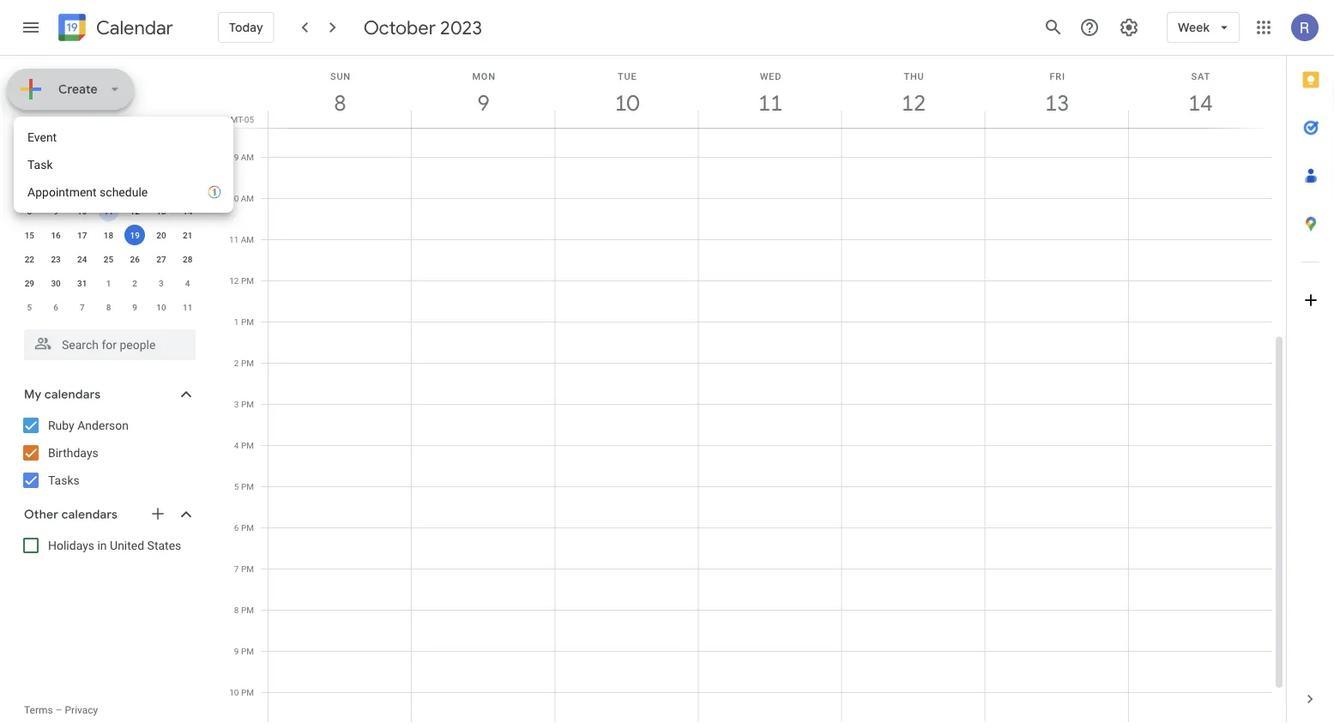 Task type: vqa. For each thing, say whether or not it's contained in the screenshot.


Task type: describe. For each thing, give the bounding box(es) containing it.
6 pm
[[234, 522, 254, 533]]

8 pm
[[234, 605, 254, 615]]

11 column header
[[698, 56, 842, 128]]

calendar element
[[55, 10, 173, 48]]

14 element
[[177, 201, 198, 221]]

8 inside november 8 element
[[106, 302, 111, 312]]

week button
[[1167, 7, 1240, 48]]

–
[[55, 704, 62, 716]]

0 vertical spatial 3
[[80, 182, 85, 192]]

wed 11
[[757, 71, 782, 117]]

add other calendars image
[[149, 505, 166, 522]]

holidays in united states
[[48, 538, 181, 552]]

today button
[[218, 7, 274, 48]]

9 down the appointment
[[53, 206, 58, 216]]

pm for 4 pm
[[241, 440, 254, 450]]

anderson
[[77, 418, 129, 432]]

9 inside mon 9
[[476, 89, 489, 117]]

13 column header
[[985, 56, 1129, 128]]

my
[[24, 387, 42, 402]]

31
[[77, 278, 87, 288]]

8 link
[[320, 83, 360, 123]]

mon 9
[[472, 71, 496, 117]]

10 element
[[72, 201, 92, 221]]

other calendars button
[[3, 501, 213, 528]]

19, today element
[[125, 225, 145, 245]]

terms link
[[24, 704, 53, 716]]

13 link
[[1037, 83, 1077, 123]]

1 vertical spatial october 2023
[[24, 130, 104, 145]]

pm for 9 pm
[[241, 646, 254, 656]]

10 for 10 am
[[229, 193, 239, 203]]

in
[[97, 538, 107, 552]]

november 8 element
[[98, 297, 119, 317]]

23 element
[[46, 249, 66, 269]]

4 for november 4 element
[[185, 278, 190, 288]]

11 for november 11 element
[[183, 302, 192, 312]]

appointment schedule
[[27, 185, 148, 199]]

my calendars button
[[3, 381, 213, 408]]

11 element
[[98, 201, 119, 221]]

9 for 9 pm
[[234, 646, 239, 656]]

pm for 10 pm
[[241, 687, 254, 697]]

0 vertical spatial october
[[363, 15, 436, 39]]

12 for 12 element
[[130, 206, 140, 216]]

3 pm
[[234, 399, 254, 409]]

24 element
[[72, 249, 92, 269]]

10 pm
[[229, 687, 254, 697]]

united
[[110, 538, 144, 552]]

november 10 element
[[151, 297, 171, 317]]

10 for november 10 element at the left of the page
[[156, 302, 166, 312]]

30
[[51, 278, 61, 288]]

gmt-
[[225, 114, 244, 124]]

19
[[130, 230, 140, 240]]

pm for 12 pm
[[241, 275, 254, 286]]

2 for the november 2 element at the left top of page
[[132, 278, 137, 288]]

terms
[[24, 704, 53, 716]]

17
[[77, 230, 87, 240]]

0 horizontal spatial 2023
[[76, 130, 104, 145]]

november 11 element
[[177, 297, 198, 317]]

20 element
[[151, 225, 171, 245]]

ruby
[[48, 418, 74, 432]]

2 for 2 pm
[[234, 358, 239, 368]]

sat
[[1191, 71, 1210, 81]]

5 for 5 pm
[[234, 481, 239, 492]]

calendar
[[96, 16, 173, 40]]

17 element
[[72, 225, 92, 245]]

9 for 9 am
[[234, 152, 239, 162]]

10 link
[[607, 83, 647, 123]]

1 for 1 pm
[[234, 317, 239, 327]]

november 9 element
[[125, 297, 145, 317]]

3 for november 3 element
[[159, 278, 164, 288]]

28
[[183, 254, 192, 264]]

13 element
[[151, 201, 171, 221]]

november 3 element
[[151, 273, 171, 293]]

12 inside 12 column header
[[900, 89, 925, 117]]

sun 8
[[330, 71, 351, 117]]

ruby anderson
[[48, 418, 129, 432]]

tue 10
[[614, 71, 638, 117]]

9 link
[[464, 83, 503, 123]]

holidays
[[48, 538, 94, 552]]

pm for 5 pm
[[241, 481, 254, 492]]

28 element
[[177, 249, 198, 269]]

november 2 element
[[125, 273, 145, 293]]

privacy link
[[65, 704, 98, 716]]

mon
[[472, 71, 496, 81]]

tue
[[618, 71, 637, 81]]

8 up 9 pm
[[234, 605, 239, 615]]

29 element
[[19, 273, 40, 293]]

22 element
[[19, 249, 40, 269]]

9 for november 9 element at top left
[[132, 302, 137, 312]]

november 5 element
[[19, 297, 40, 317]]

0 horizontal spatial 1
[[27, 182, 32, 192]]

november 6 element
[[46, 297, 66, 317]]

14 inside row
[[183, 206, 192, 216]]

fri 13
[[1044, 71, 1068, 117]]

1 pm
[[234, 317, 254, 327]]

pm for 8 pm
[[241, 605, 254, 615]]

create
[[58, 81, 98, 97]]

calendar heading
[[93, 16, 173, 40]]

18
[[104, 230, 113, 240]]

1 vertical spatial october
[[24, 130, 73, 145]]

thu 12
[[900, 71, 925, 117]]

8 column header
[[268, 56, 412, 128]]

14 column header
[[1128, 56, 1272, 128]]

9 pm
[[234, 646, 254, 656]]

13 inside "element"
[[156, 206, 166, 216]]

terms – privacy
[[24, 704, 98, 716]]

10 for 10 "element"
[[77, 206, 87, 216]]

27
[[156, 254, 166, 264]]

14 link
[[1181, 83, 1220, 123]]

16 element
[[46, 225, 66, 245]]

sun
[[330, 71, 351, 81]]

7 for 7 pm
[[234, 564, 239, 574]]

thu
[[904, 71, 924, 81]]

29
[[25, 278, 34, 288]]

pm for 1 pm
[[241, 317, 254, 327]]

privacy
[[65, 704, 98, 716]]

row containing 8
[[16, 199, 201, 223]]

wed
[[760, 71, 782, 81]]

15
[[25, 230, 34, 240]]

9 am
[[234, 152, 254, 162]]

12 pm
[[229, 275, 254, 286]]



Task type: locate. For each thing, give the bounding box(es) containing it.
1 vertical spatial 7
[[234, 564, 239, 574]]

2 row from the top
[[16, 175, 201, 199]]

13 down fri
[[1044, 89, 1068, 117]]

6 up 7 pm
[[234, 522, 239, 533]]

row down 18 element
[[16, 247, 201, 271]]

14 inside column header
[[1187, 89, 1212, 117]]

9 down gmt-
[[234, 152, 239, 162]]

other
[[24, 507, 58, 522]]

4 for 4 pm
[[234, 440, 239, 450]]

1 row from the top
[[16, 151, 201, 175]]

tab list
[[1287, 56, 1334, 675]]

row up 11 element on the top of page
[[16, 175, 201, 199]]

0 horizontal spatial 5
[[27, 302, 32, 312]]

10 am
[[229, 193, 254, 203]]

1
[[27, 182, 32, 192], [106, 278, 111, 288], [234, 317, 239, 327]]

7 for 7
[[80, 302, 85, 312]]

grid
[[220, 56, 1286, 723]]

0 horizontal spatial october
[[24, 130, 73, 145]]

1 vertical spatial 14
[[183, 206, 192, 216]]

14 up 21
[[183, 206, 192, 216]]

2 vertical spatial 4
[[234, 440, 239, 450]]

november 4 element
[[177, 273, 198, 293]]

s
[[27, 158, 32, 168]]

3 for 3 pm
[[234, 399, 239, 409]]

21
[[183, 230, 192, 240]]

row down november 1 "element"
[[16, 295, 201, 319]]

1 vertical spatial 3
[[159, 278, 164, 288]]

12 down 11 am
[[229, 275, 239, 286]]

0 vertical spatial october 2023
[[363, 15, 482, 39]]

10 for 10 pm
[[229, 687, 239, 697]]

4 inside grid
[[234, 440, 239, 450]]

3 up 10 "element"
[[80, 182, 85, 192]]

12 for 12 pm
[[229, 275, 239, 286]]

19 cell
[[122, 223, 148, 247]]

1 horizontal spatial 2023
[[440, 15, 482, 39]]

0 horizontal spatial 12
[[130, 206, 140, 216]]

25 element
[[98, 249, 119, 269]]

0 vertical spatial 2
[[53, 182, 58, 192]]

4 up november 11 element
[[185, 278, 190, 288]]

main drawer image
[[21, 17, 41, 38]]

9 down the november 2 element at the left top of page
[[132, 302, 137, 312]]

2 vertical spatial 2
[[234, 358, 239, 368]]

7 pm
[[234, 564, 254, 574]]

row containing 5
[[16, 295, 201, 319]]

8 inside sun 8
[[333, 89, 345, 117]]

5 down 29 element
[[27, 302, 32, 312]]

other calendars
[[24, 507, 118, 522]]

20
[[156, 230, 166, 240]]

12 element
[[125, 201, 145, 221]]

event
[[27, 130, 57, 144]]

12 column header
[[841, 56, 985, 128]]

0 vertical spatial 7
[[80, 302, 85, 312]]

1 horizontal spatial october 2023
[[363, 15, 482, 39]]

10 down appointment schedule
[[77, 206, 87, 216]]

pm for 6 pm
[[241, 522, 254, 533]]

11 am
[[229, 234, 254, 244]]

11 inside cell
[[104, 206, 113, 216]]

9 inside november 9 element
[[132, 302, 137, 312]]

row containing 15
[[16, 223, 201, 247]]

31 element
[[72, 273, 92, 293]]

10 down 9 pm
[[229, 687, 239, 697]]

am down 9 am
[[241, 193, 254, 203]]

sat 14
[[1187, 71, 1212, 117]]

12
[[900, 89, 925, 117], [130, 206, 140, 216], [229, 275, 239, 286]]

1 vertical spatial calendars
[[61, 507, 118, 522]]

4 pm
[[234, 440, 254, 450]]

pm down 1 pm
[[241, 358, 254, 368]]

2 pm
[[234, 358, 254, 368]]

5 pm
[[234, 481, 254, 492]]

2 inside the november 2 element
[[132, 278, 137, 288]]

13 inside column header
[[1044, 89, 1068, 117]]

row containing 22
[[16, 247, 201, 271]]

5 for november 5 element in the left top of the page
[[27, 302, 32, 312]]

calendars up ruby
[[45, 387, 101, 402]]

9 pm from the top
[[241, 605, 254, 615]]

14
[[1187, 89, 1212, 117], [183, 206, 192, 216]]

3 down 27 element
[[159, 278, 164, 288]]

my calendars list
[[3, 412, 213, 494]]

fri
[[1050, 71, 1065, 81]]

2 horizontal spatial 4
[[234, 440, 239, 450]]

5 row from the top
[[16, 247, 201, 271]]

12 down schedule
[[130, 206, 140, 216]]

pm up 1 pm
[[241, 275, 254, 286]]

3
[[80, 182, 85, 192], [159, 278, 164, 288], [234, 399, 239, 409]]

5 pm from the top
[[241, 440, 254, 450]]

23
[[51, 254, 61, 264]]

1 horizontal spatial 3
[[159, 278, 164, 288]]

8
[[333, 89, 345, 117], [27, 206, 32, 216], [106, 302, 111, 312], [234, 605, 239, 615]]

9 column header
[[411, 56, 555, 128]]

11 link
[[751, 83, 790, 123]]

row containing 1
[[16, 175, 201, 199]]

row containing s
[[16, 151, 201, 175]]

5 down 4 pm
[[234, 481, 239, 492]]

pm for 7 pm
[[241, 564, 254, 574]]

1 up november 8 element at top left
[[106, 278, 111, 288]]

26
[[130, 254, 140, 264]]

calendars for my calendars
[[45, 387, 101, 402]]

1 horizontal spatial 2
[[132, 278, 137, 288]]

create button
[[7, 69, 134, 110]]

states
[[147, 538, 181, 552]]

0 vertical spatial 5
[[132, 182, 137, 192]]

6 for 6
[[53, 302, 58, 312]]

0 horizontal spatial october 2023
[[24, 130, 104, 145]]

2 horizontal spatial 3
[[234, 399, 239, 409]]

6 pm from the top
[[241, 481, 254, 492]]

grid containing 8
[[220, 56, 1286, 723]]

am for 11 am
[[241, 234, 254, 244]]

2 inside grid
[[234, 358, 239, 368]]

am for 9 am
[[241, 152, 254, 162]]

2 am from the top
[[241, 193, 254, 203]]

11 down 10 am
[[229, 234, 239, 244]]

october 2023 up mon
[[363, 15, 482, 39]]

settings menu image
[[1119, 17, 1139, 38]]

18 element
[[98, 225, 119, 245]]

30 element
[[46, 273, 66, 293]]

1 down s
[[27, 182, 32, 192]]

11 cell
[[95, 199, 122, 223]]

calendars inside my calendars dropdown button
[[45, 387, 101, 402]]

1 vertical spatial 4
[[185, 278, 190, 288]]

05
[[244, 114, 254, 124]]

row containing 29
[[16, 271, 201, 295]]

7 row from the top
[[16, 295, 201, 319]]

0 vertical spatial 6
[[53, 302, 58, 312]]

pm down 4 pm
[[241, 481, 254, 492]]

october
[[363, 15, 436, 39], [24, 130, 73, 145]]

1 horizontal spatial october
[[363, 15, 436, 39]]

pm down 5 pm
[[241, 522, 254, 533]]

calendars for other calendars
[[61, 507, 118, 522]]

3 inside november 3 element
[[159, 278, 164, 288]]

row group containing 1
[[16, 175, 201, 319]]

pm
[[241, 275, 254, 286], [241, 317, 254, 327], [241, 358, 254, 368], [241, 399, 254, 409], [241, 440, 254, 450], [241, 481, 254, 492], [241, 522, 254, 533], [241, 564, 254, 574], [241, 605, 254, 615], [241, 646, 254, 656], [241, 687, 254, 697]]

22
[[25, 254, 34, 264]]

2023 right event
[[76, 130, 104, 145]]

12 down thu
[[900, 89, 925, 117]]

5
[[132, 182, 137, 192], [27, 302, 32, 312], [234, 481, 239, 492]]

pm for 3 pm
[[241, 399, 254, 409]]

0 horizontal spatial 14
[[183, 206, 192, 216]]

2023
[[440, 15, 482, 39], [76, 130, 104, 145]]

7 inside grid
[[234, 564, 239, 574]]

10 inside november 10 element
[[156, 302, 166, 312]]

2 down m on the top left of page
[[53, 182, 58, 192]]

0 vertical spatial 4
[[106, 182, 111, 192]]

10 down tue
[[614, 89, 638, 117]]

0 vertical spatial 2023
[[440, 15, 482, 39]]

5 inside grid
[[234, 481, 239, 492]]

10 down november 3 element
[[156, 302, 166, 312]]

am down 05
[[241, 152, 254, 162]]

0 vertical spatial 12
[[900, 89, 925, 117]]

4 up 11 element on the top of page
[[106, 182, 111, 192]]

row up 18 element
[[16, 199, 201, 223]]

am
[[241, 152, 254, 162], [241, 193, 254, 203], [241, 234, 254, 244]]

1 vertical spatial 6
[[234, 522, 239, 533]]

12 inside 12 element
[[130, 206, 140, 216]]

26 element
[[125, 249, 145, 269]]

1 vertical spatial am
[[241, 193, 254, 203]]

11 for 11 element on the top of page
[[104, 206, 113, 216]]

my calendars
[[24, 387, 101, 402]]

6 down 30 element
[[53, 302, 58, 312]]

pm down 3 pm
[[241, 440, 254, 450]]

tasks
[[48, 473, 80, 487]]

2 horizontal spatial 2
[[234, 358, 239, 368]]

1 horizontal spatial 7
[[234, 564, 239, 574]]

0 horizontal spatial 6
[[53, 302, 58, 312]]

am for 10 am
[[241, 193, 254, 203]]

Search for people text field
[[34, 329, 185, 360]]

october 2023 grid
[[16, 151, 201, 319]]

0 horizontal spatial 2
[[53, 182, 58, 192]]

appointment
[[27, 185, 97, 199]]

2 vertical spatial 3
[[234, 399, 239, 409]]

11 for 11 am
[[229, 234, 239, 244]]

21 element
[[177, 225, 198, 245]]

8 down sun
[[333, 89, 345, 117]]

1 pm from the top
[[241, 275, 254, 286]]

0 vertical spatial 13
[[1044, 89, 1068, 117]]

6 row from the top
[[16, 271, 201, 295]]

4 down 3 pm
[[234, 440, 239, 450]]

2 horizontal spatial 12
[[900, 89, 925, 117]]

calendars up in
[[61, 507, 118, 522]]

1 horizontal spatial 4
[[185, 278, 190, 288]]

10
[[614, 89, 638, 117], [229, 193, 239, 203], [77, 206, 87, 216], [156, 302, 166, 312], [229, 687, 239, 697]]

row down 11 element on the top of page
[[16, 223, 201, 247]]

7 inside row
[[80, 302, 85, 312]]

2 vertical spatial am
[[241, 234, 254, 244]]

1 horizontal spatial 5
[[132, 182, 137, 192]]

week
[[1178, 20, 1210, 35]]

1 vertical spatial 2023
[[76, 130, 104, 145]]

am up "12 pm"
[[241, 234, 254, 244]]

1 horizontal spatial 6
[[234, 522, 239, 533]]

10 up 11 am
[[229, 193, 239, 203]]

1 vertical spatial 13
[[156, 206, 166, 216]]

7 pm from the top
[[241, 522, 254, 533]]

1 vertical spatial 1
[[106, 278, 111, 288]]

0 vertical spatial am
[[241, 152, 254, 162]]

1 horizontal spatial 12
[[229, 275, 239, 286]]

8 pm from the top
[[241, 564, 254, 574]]

11 pm from the top
[[241, 687, 254, 697]]

10 column header
[[554, 56, 699, 128]]

row up schedule
[[16, 151, 201, 175]]

today
[[229, 20, 263, 35]]

None search field
[[0, 323, 213, 360]]

11 down wed
[[757, 89, 782, 117]]

gmt-05
[[225, 114, 254, 124]]

7 down 31 element
[[80, 302, 85, 312]]

10 inside 10 column header
[[614, 89, 638, 117]]

2
[[53, 182, 58, 192], [132, 278, 137, 288], [234, 358, 239, 368]]

25
[[104, 254, 113, 264]]

6 inside row
[[53, 302, 58, 312]]

0 vertical spatial 1
[[27, 182, 32, 192]]

9 down mon
[[476, 89, 489, 117]]

11 inside wed 11
[[757, 89, 782, 117]]

november 1 element
[[98, 273, 119, 293]]

november 7 element
[[72, 297, 92, 317]]

pm down 9 pm
[[241, 687, 254, 697]]

24
[[77, 254, 87, 264]]

11 down november 4 element
[[183, 302, 192, 312]]

8 up 15 element
[[27, 206, 32, 216]]

14 down "sat"
[[1187, 89, 1212, 117]]

9
[[476, 89, 489, 117], [234, 152, 239, 162], [53, 206, 58, 216], [132, 302, 137, 312], [234, 646, 239, 656]]

4 row from the top
[[16, 223, 201, 247]]

11
[[757, 89, 782, 117], [104, 206, 113, 216], [229, 234, 239, 244], [183, 302, 192, 312]]

m
[[52, 158, 60, 168]]

pm up 2 pm
[[241, 317, 254, 327]]

pm for 2 pm
[[241, 358, 254, 368]]

16
[[51, 230, 61, 240]]

2 vertical spatial 5
[[234, 481, 239, 492]]

2 down 1 pm
[[234, 358, 239, 368]]

2 pm from the top
[[241, 317, 254, 327]]

0 vertical spatial calendars
[[45, 387, 101, 402]]

2 vertical spatial 1
[[234, 317, 239, 327]]

pm down 8 pm
[[241, 646, 254, 656]]

1 vertical spatial 2
[[132, 278, 137, 288]]

row
[[16, 151, 201, 175], [16, 175, 201, 199], [16, 199, 201, 223], [16, 223, 201, 247], [16, 247, 201, 271], [16, 271, 201, 295], [16, 295, 201, 319]]

3 row from the top
[[16, 199, 201, 223]]

9 up 10 pm
[[234, 646, 239, 656]]

1 for november 1 "element"
[[106, 278, 111, 288]]

1 am from the top
[[241, 152, 254, 162]]

4 pm from the top
[[241, 399, 254, 409]]

0 horizontal spatial 13
[[156, 206, 166, 216]]

2 horizontal spatial 1
[[234, 317, 239, 327]]

7 down 6 pm
[[234, 564, 239, 574]]

pm up 4 pm
[[241, 399, 254, 409]]

calendars
[[45, 387, 101, 402], [61, 507, 118, 522]]

3 pm from the top
[[241, 358, 254, 368]]

4
[[106, 182, 111, 192], [185, 278, 190, 288], [234, 440, 239, 450]]

8 down november 1 "element"
[[106, 302, 111, 312]]

13 up the 20
[[156, 206, 166, 216]]

birthdays
[[48, 446, 98, 460]]

1 horizontal spatial 14
[[1187, 89, 1212, 117]]

schedule
[[99, 185, 148, 199]]

6 for 6 pm
[[234, 522, 239, 533]]

2023 up mon
[[440, 15, 482, 39]]

12 link
[[894, 83, 933, 123]]

10 inside 10 "element"
[[77, 206, 87, 216]]

1 vertical spatial 5
[[27, 302, 32, 312]]

task
[[27, 157, 53, 172]]

2 horizontal spatial 5
[[234, 481, 239, 492]]

pm down 6 pm
[[241, 564, 254, 574]]

0 vertical spatial 14
[[1187, 89, 1212, 117]]

3 am from the top
[[241, 234, 254, 244]]

october 2023
[[363, 15, 482, 39], [24, 130, 104, 145]]

5 up 12 element
[[132, 182, 137, 192]]

1 vertical spatial 12
[[130, 206, 140, 216]]

13
[[1044, 89, 1068, 117], [156, 206, 166, 216]]

calendars inside other calendars dropdown button
[[61, 507, 118, 522]]

11 up 18
[[104, 206, 113, 216]]

2 vertical spatial 12
[[229, 275, 239, 286]]

2 up november 9 element at top left
[[132, 278, 137, 288]]

1 inside "element"
[[106, 278, 111, 288]]

3 up 4 pm
[[234, 399, 239, 409]]

0 horizontal spatial 3
[[80, 182, 85, 192]]

0 horizontal spatial 4
[[106, 182, 111, 192]]

pm down 7 pm
[[241, 605, 254, 615]]

october 2023 up m on the top left of page
[[24, 130, 104, 145]]

row up november 8 element at top left
[[16, 271, 201, 295]]

10 pm from the top
[[241, 646, 254, 656]]

0 horizontal spatial 7
[[80, 302, 85, 312]]

1 horizontal spatial 13
[[1044, 89, 1068, 117]]

row group
[[16, 175, 201, 319]]

1 down "12 pm"
[[234, 317, 239, 327]]

27 element
[[151, 249, 171, 269]]

1 horizontal spatial 1
[[106, 278, 111, 288]]

15 element
[[19, 225, 40, 245]]



